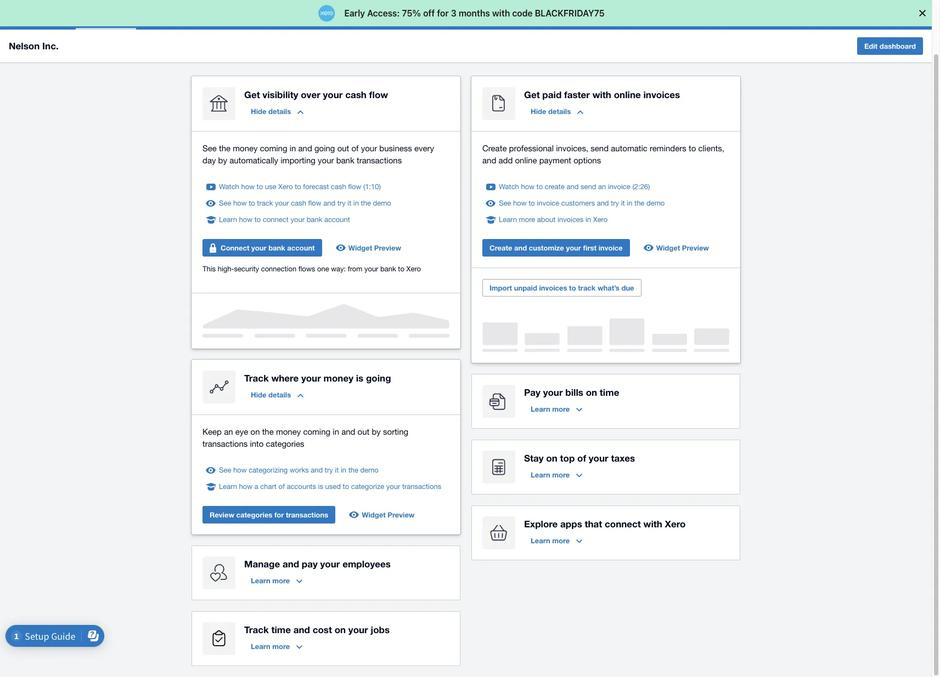Task type: describe. For each thing, give the bounding box(es) containing it.
hide details for where
[[251, 391, 291, 400]]

automatically
[[230, 156, 278, 165]]

more left about
[[519, 216, 535, 224]]

on left top
[[546, 453, 558, 464]]

create professional invoices, send automatic reminders to clients, and add online payment options
[[482, 144, 725, 165]]

see how categorizing works and try it in the demo link
[[219, 465, 379, 476]]

security
[[234, 265, 259, 273]]

watch how to create and send an invoice (2:26) link
[[499, 182, 650, 193]]

chart
[[260, 483, 277, 491]]

banking icon image
[[203, 87, 235, 120]]

edit dashboard button
[[857, 37, 923, 55]]

0 vertical spatial online
[[614, 89, 641, 100]]

learn more button for and
[[244, 573, 309, 590]]

that
[[585, 519, 602, 530]]

see how to invoice customers and try it in the demo link
[[499, 198, 665, 209]]

invoices inside button
[[539, 284, 567, 293]]

cost
[[313, 625, 332, 636]]

contacts button
[[301, 0, 354, 30]]

clients,
[[698, 144, 725, 153]]

(2:26)
[[633, 183, 650, 191]]

import unpaid invoices to track what's due button
[[482, 279, 641, 297]]

learn more for stay
[[531, 471, 570, 480]]

details for paid
[[548, 107, 571, 116]]

demo down (2:26)
[[647, 199, 665, 207]]

transactions right categorize
[[402, 483, 441, 491]]

due
[[622, 284, 634, 293]]

learn down explore
[[531, 537, 550, 546]]

and inside 'keep an eye on the money coming in and out by sorting transactions into categories'
[[342, 428, 355, 437]]

create and customize your first invoice button
[[482, 239, 630, 257]]

1 vertical spatial invoices
[[558, 216, 584, 224]]

1 vertical spatial cash
[[331, 183, 346, 191]]

learn more button for apps
[[524, 532, 589, 550]]

your inside button
[[251, 244, 267, 253]]

to up "see how to track your cash flow and try it in the demo"
[[295, 183, 301, 191]]

and right customers at the right of page
[[597, 199, 609, 207]]

0 vertical spatial cash
[[345, 89, 367, 100]]

bank inside button
[[269, 244, 285, 253]]

see how to track your cash flow and try it in the demo link
[[219, 198, 391, 209]]

learn how to connect your bank account link
[[219, 215, 350, 226]]

into
[[250, 440, 264, 449]]

accounts
[[287, 483, 316, 491]]

your left "taxes"
[[589, 453, 609, 464]]

what's
[[598, 284, 620, 293]]

learn more button for time
[[244, 638, 309, 656]]

your up learn how to connect your bank account
[[275, 199, 289, 207]]

bills
[[566, 387, 583, 399]]

learn more button for your
[[524, 401, 589, 418]]

faster
[[564, 89, 590, 100]]

forecast
[[303, 183, 329, 191]]

learn how a chart of accounts is used to categorize your transactions link
[[219, 482, 441, 493]]

coming inside 'keep an eye on the money coming in and out by sorting transactions into categories'
[[303, 428, 331, 437]]

watch for get paid faster with online invoices
[[499, 183, 519, 191]]

customers
[[561, 199, 595, 207]]

learn down stay
[[531, 471, 550, 480]]

money inside 'keep an eye on the money coming in and out by sorting transactions into categories'
[[276, 428, 301, 437]]

hide details button for where
[[244, 386, 310, 404]]

2 vertical spatial cash
[[291, 199, 306, 207]]

learn how a chart of accounts is used to categorize your transactions
[[219, 483, 441, 491]]

explore apps that connect with xero
[[524, 519, 686, 530]]

track money icon image
[[203, 371, 235, 404]]

pay your bills on time
[[524, 387, 619, 399]]

review
[[210, 511, 234, 520]]

widget for flow
[[348, 244, 372, 253]]

1 horizontal spatial account
[[324, 216, 350, 224]]

this high-security connection flows one way: from your bank to xero
[[203, 265, 421, 273]]

how for connect
[[239, 216, 253, 224]]

get visibility over your cash flow
[[244, 89, 388, 100]]

your left business
[[361, 144, 377, 153]]

transactions inside 'keep an eye on the money coming in and out by sorting transactions into categories'
[[203, 440, 248, 449]]

jobs
[[371, 625, 390, 636]]

inc. inside nelson inc. popup button
[[42, 8, 56, 17]]

watch how to use xero to forecast cash flow (1:10)
[[219, 183, 381, 191]]

hide details button for paid
[[524, 103, 590, 120]]

1 horizontal spatial time
[[600, 387, 619, 399]]

to inside button
[[569, 284, 576, 293]]

way:
[[331, 265, 346, 273]]

watch for get visibility over your cash flow
[[219, 183, 239, 191]]

review categories for transactions
[[210, 511, 328, 520]]

categories inside 'keep an eye on the money coming in and out by sorting transactions into categories'
[[266, 440, 304, 449]]

learn inside learn how a chart of accounts is used to categorize your transactions link
[[219, 483, 237, 491]]

review categories for transactions button
[[203, 507, 335, 524]]

use
[[265, 183, 276, 191]]

the inside 'keep an eye on the money coming in and out by sorting transactions into categories'
[[262, 428, 274, 437]]

learn more about invoices in xero link
[[499, 215, 608, 226]]

for
[[274, 511, 284, 520]]

connect your bank account
[[221, 244, 315, 253]]

add-ons icon image
[[482, 517, 515, 550]]

learn down manage at the left
[[251, 577, 270, 586]]

connect
[[221, 244, 249, 253]]

employees
[[343, 559, 391, 570]]

the up categorize
[[348, 467, 358, 475]]

by inside see the money coming in and going out of your business every day by automatically importing your bank transactions
[[218, 156, 227, 165]]

transactions inside see the money coming in and going out of your business every day by automatically importing your bank transactions
[[357, 156, 402, 165]]

learn right projects icon
[[251, 643, 270, 652]]

see for see the money coming in and going out of your business every day by automatically importing your bank transactions
[[203, 144, 217, 153]]

track for track time and cost on your jobs
[[244, 625, 269, 636]]

and inside button
[[514, 244, 527, 253]]

importing
[[281, 156, 316, 165]]

first
[[583, 244, 597, 253]]

categorizing
[[249, 467, 288, 475]]

0 horizontal spatial track
[[257, 199, 273, 207]]

1 horizontal spatial is
[[356, 373, 364, 384]]

hide details for visibility
[[251, 107, 291, 116]]

see for see how categorizing works and try it in the demo
[[219, 467, 231, 475]]

invoices preview bar graph image
[[482, 319, 730, 352]]

your left jobs
[[348, 625, 368, 636]]

contacts navigation
[[76, 0, 762, 30]]

your right 'pay'
[[543, 387, 563, 399]]

edit
[[864, 42, 878, 51]]

manage
[[244, 559, 280, 570]]

learn more for track
[[251, 643, 290, 652]]

1 vertical spatial nelson
[[9, 40, 40, 52]]

how for invoice
[[513, 199, 527, 207]]

demo up categorize
[[360, 467, 379, 475]]

business
[[379, 144, 412, 153]]

see for see how to track your cash flow and try it in the demo
[[219, 199, 231, 207]]

every
[[414, 144, 434, 153]]

1 vertical spatial inc.
[[42, 40, 59, 52]]

and left cost
[[294, 625, 310, 636]]

your right from
[[364, 265, 378, 273]]

paid
[[543, 89, 562, 100]]

1 vertical spatial time
[[271, 625, 291, 636]]

pay
[[524, 387, 541, 399]]

create for create and customize your first invoice
[[490, 244, 512, 253]]

send inside create professional invoices, send automatic reminders to clients, and add online payment options
[[591, 144, 609, 153]]

your right importing
[[318, 156, 334, 165]]

(1:10)
[[363, 183, 381, 191]]

categorize
[[351, 483, 384, 491]]

stay
[[524, 453, 544, 464]]

watch how to create and send an invoice (2:26)
[[499, 183, 650, 191]]

see how to invoice customers and try it in the demo
[[499, 199, 665, 207]]

create
[[545, 183, 565, 191]]

and left pay
[[283, 559, 299, 570]]

and right works
[[311, 467, 323, 475]]

and inside see the money coming in and going out of your business every day by automatically importing your bank transactions
[[298, 144, 312, 153]]

dashboard
[[880, 42, 916, 51]]

contacts
[[309, 8, 345, 18]]

an inside 'keep an eye on the money coming in and out by sorting transactions into categories'
[[224, 428, 233, 437]]

going inside see the money coming in and going out of your business every day by automatically importing your bank transactions
[[315, 144, 335, 153]]

to up connect your bank account button
[[255, 216, 261, 224]]

bank inside see the money coming in and going out of your business every day by automatically importing your bank transactions
[[336, 156, 354, 165]]

hide details for paid
[[531, 107, 571, 116]]

pay
[[302, 559, 318, 570]]

get for get paid faster with online invoices
[[524, 89, 540, 100]]

invoices,
[[556, 144, 588, 153]]

works
[[290, 467, 309, 475]]

your down 'see how to track your cash flow and try it in the demo' link
[[291, 216, 305, 224]]

1 horizontal spatial flow
[[348, 183, 361, 191]]

get for get visibility over your cash flow
[[244, 89, 260, 100]]

more for manage and pay your employees
[[272, 577, 290, 586]]

more for pay your bills on time
[[552, 405, 570, 414]]

learn more about invoices in xero
[[499, 216, 608, 224]]

connection
[[261, 265, 297, 273]]

over
[[301, 89, 320, 100]]

add
[[499, 156, 513, 165]]

preview for get visibility over your cash flow
[[374, 244, 401, 253]]

on inside 'keep an eye on the money coming in and out by sorting transactions into categories'
[[251, 428, 260, 437]]

explore
[[524, 519, 558, 530]]

1 vertical spatial invoice
[[537, 199, 559, 207]]

demo down '(1:10)' on the top of page
[[373, 199, 391, 207]]

money inside see the money coming in and going out of your business every day by automatically importing your bank transactions
[[233, 144, 258, 153]]

reminders
[[650, 144, 687, 153]]

to right used
[[343, 483, 349, 491]]

how for use
[[241, 183, 255, 191]]



Task type: vqa. For each thing, say whether or not it's contained in the screenshot.
'Sales Tax'
no



Task type: locate. For each thing, give the bounding box(es) containing it.
1 horizontal spatial track
[[578, 284, 596, 293]]

eye
[[235, 428, 248, 437]]

hide for visibility
[[251, 107, 266, 116]]

out left business
[[337, 144, 349, 153]]

more for track time and cost on your jobs
[[272, 643, 290, 652]]

is
[[356, 373, 364, 384], [318, 483, 323, 491]]

unpaid
[[514, 284, 537, 293]]

online down 'professional'
[[515, 156, 537, 165]]

0 horizontal spatial get
[[244, 89, 260, 100]]

1 vertical spatial online
[[515, 156, 537, 165]]

the inside see the money coming in and going out of your business every day by automatically importing your bank transactions
[[219, 144, 231, 153]]

this
[[203, 265, 216, 273]]

banking preview line graph image
[[203, 305, 450, 338]]

0 vertical spatial by
[[218, 156, 227, 165]]

categories right into
[[266, 440, 304, 449]]

track
[[244, 373, 269, 384], [244, 625, 269, 636]]

1 vertical spatial flow
[[348, 183, 361, 191]]

1 horizontal spatial an
[[598, 183, 606, 191]]

the down (2:26)
[[635, 199, 645, 207]]

nelson inc. button
[[0, 0, 76, 30]]

details down where
[[268, 391, 291, 400]]

bank right from
[[380, 265, 396, 273]]

bills icon image
[[482, 385, 515, 418]]

money
[[233, 144, 258, 153], [324, 373, 354, 384], [276, 428, 301, 437]]

0 vertical spatial flow
[[369, 89, 388, 100]]

about
[[537, 216, 556, 224]]

2 track from the top
[[244, 625, 269, 636]]

hide down "paid"
[[531, 107, 546, 116]]

employees icon image
[[203, 557, 235, 590]]

send inside the watch how to create and send an invoice (2:26) link
[[581, 183, 596, 191]]

day
[[203, 156, 216, 165]]

keep
[[203, 428, 222, 437]]

money up automatically on the top left of page
[[233, 144, 258, 153]]

projects icon image
[[203, 623, 235, 656]]

connect for with
[[605, 519, 641, 530]]

dialog
[[0, 0, 940, 26]]

to inside create professional invoices, send automatic reminders to clients, and add online payment options
[[689, 144, 696, 153]]

hide details button down where
[[244, 386, 310, 404]]

1 vertical spatial of
[[577, 453, 586, 464]]

hide details button down visibility on the left top of the page
[[244, 103, 310, 120]]

how for create
[[521, 183, 535, 191]]

cash
[[345, 89, 367, 100], [331, 183, 346, 191], [291, 199, 306, 207]]

coming
[[260, 144, 287, 153], [303, 428, 331, 437]]

your inside button
[[566, 244, 581, 253]]

nelson inside nelson inc. popup button
[[14, 8, 40, 17]]

preview
[[374, 244, 401, 253], [682, 244, 709, 253], [388, 511, 415, 520]]

1 vertical spatial an
[[224, 428, 233, 437]]

by inside 'keep an eye on the money coming in and out by sorting transactions into categories'
[[372, 428, 381, 437]]

1 vertical spatial nelson inc.
[[9, 40, 59, 52]]

hide details down where
[[251, 391, 291, 400]]

1 horizontal spatial coming
[[303, 428, 331, 437]]

1 vertical spatial money
[[324, 373, 354, 384]]

0 horizontal spatial money
[[233, 144, 258, 153]]

learn more
[[531, 405, 570, 414], [531, 471, 570, 480], [531, 537, 570, 546], [251, 577, 290, 586], [251, 643, 290, 652]]

0 vertical spatial categories
[[266, 440, 304, 449]]

track where your money is going
[[244, 373, 391, 384]]

learn more for pay
[[531, 405, 570, 414]]

the up automatically on the top left of page
[[219, 144, 231, 153]]

an up see how to invoice customers and try it in the demo on the top right of the page
[[598, 183, 606, 191]]

to up learn more about invoices in xero
[[529, 199, 535, 207]]

details down visibility on the left top of the page
[[268, 107, 291, 116]]

1 horizontal spatial with
[[644, 519, 662, 530]]

2 horizontal spatial it
[[621, 199, 625, 207]]

try up learn how a chart of accounts is used to categorize your transactions
[[325, 467, 333, 475]]

see down keep
[[219, 467, 231, 475]]

on right bills
[[586, 387, 597, 399]]

coming inside see the money coming in and going out of your business every day by automatically importing your bank transactions
[[260, 144, 287, 153]]

1 vertical spatial is
[[318, 483, 323, 491]]

of left business
[[352, 144, 359, 153]]

hide details
[[251, 107, 291, 116], [531, 107, 571, 116], [251, 391, 291, 400]]

preview for get paid faster with online invoices
[[682, 244, 709, 253]]

track left where
[[244, 373, 269, 384]]

0 vertical spatial going
[[315, 144, 335, 153]]

widget preview button for flow
[[331, 239, 408, 257]]

taxes
[[611, 453, 635, 464]]

create up the "add"
[[482, 144, 507, 153]]

2 vertical spatial flow
[[308, 199, 321, 207]]

1 vertical spatial connect
[[605, 519, 641, 530]]

2 get from the left
[[524, 89, 540, 100]]

to up learn how to connect your bank account
[[249, 199, 255, 207]]

customize
[[529, 244, 564, 253]]

watch down the "add"
[[499, 183, 519, 191]]

hide for paid
[[531, 107, 546, 116]]

create up "import"
[[490, 244, 512, 253]]

widget preview button
[[331, 239, 408, 257], [639, 239, 716, 257], [344, 507, 421, 524]]

flows
[[299, 265, 315, 273]]

by left "sorting"
[[372, 428, 381, 437]]

of right top
[[577, 453, 586, 464]]

out
[[337, 144, 349, 153], [358, 428, 370, 437]]

account inside button
[[287, 244, 315, 253]]

1 track from the top
[[244, 373, 269, 384]]

see the money coming in and going out of your business every day by automatically importing your bank transactions
[[203, 144, 434, 165]]

out inside see the money coming in and going out of your business every day by automatically importing your bank transactions
[[337, 144, 349, 153]]

online inside create professional invoices, send automatic reminders to clients, and add online payment options
[[515, 156, 537, 165]]

2 vertical spatial invoice
[[599, 244, 623, 253]]

invoices icon image
[[482, 87, 515, 120]]

connect up connect your bank account
[[263, 216, 289, 224]]

and inside create professional invoices, send automatic reminders to clients, and add online payment options
[[482, 156, 496, 165]]

manage and pay your employees
[[244, 559, 391, 570]]

to right from
[[398, 265, 405, 273]]

0 vertical spatial send
[[591, 144, 609, 153]]

import
[[490, 284, 512, 293]]

0 vertical spatial invoices
[[644, 89, 680, 100]]

1 horizontal spatial watch
[[499, 183, 519, 191]]

0 horizontal spatial time
[[271, 625, 291, 636]]

categories left for
[[236, 511, 272, 520]]

1 vertical spatial with
[[644, 519, 662, 530]]

watch
[[219, 183, 239, 191], [499, 183, 519, 191]]

taxes icon image
[[482, 451, 515, 484]]

create and customize your first invoice
[[490, 244, 623, 253]]

0 vertical spatial nelson inc.
[[14, 8, 56, 17]]

invoice
[[608, 183, 631, 191], [537, 199, 559, 207], [599, 244, 623, 253]]

hide details down visibility on the left top of the page
[[251, 107, 291, 116]]

transactions down business
[[357, 156, 402, 165]]

0 horizontal spatial out
[[337, 144, 349, 153]]

to left use
[[257, 183, 263, 191]]

and left the "add"
[[482, 156, 496, 165]]

learn more button down apps
[[524, 532, 589, 550]]

professional
[[509, 144, 554, 153]]

try
[[337, 199, 346, 207], [611, 199, 619, 207], [325, 467, 333, 475]]

get left visibility on the left top of the page
[[244, 89, 260, 100]]

2 horizontal spatial try
[[611, 199, 619, 207]]

1 vertical spatial categories
[[236, 511, 272, 520]]

learn more button
[[524, 401, 589, 418], [524, 467, 589, 484], [524, 532, 589, 550], [244, 573, 309, 590], [244, 638, 309, 656]]

account down 'see how to track your cash flow and try it in the demo' link
[[324, 216, 350, 224]]

2 vertical spatial of
[[279, 483, 285, 491]]

create
[[482, 144, 507, 153], [490, 244, 512, 253]]

xero
[[278, 183, 293, 191], [593, 216, 608, 224], [406, 265, 421, 273], [665, 519, 686, 530]]

nelson inc.
[[14, 8, 56, 17], [9, 40, 59, 52]]

in inside see the money coming in and going out of your business every day by automatically importing your bank transactions
[[290, 144, 296, 153]]

see up connect
[[219, 199, 231, 207]]

0 vertical spatial track
[[257, 199, 273, 207]]

1 vertical spatial track
[[244, 625, 269, 636]]

see down the "add"
[[499, 199, 511, 207]]

online right 'faster'
[[614, 89, 641, 100]]

0 vertical spatial coming
[[260, 144, 287, 153]]

and left customize
[[514, 244, 527, 253]]

0 vertical spatial invoice
[[608, 183, 631, 191]]

out inside 'keep an eye on the money coming in and out by sorting transactions into categories'
[[358, 428, 370, 437]]

more down manage at the left
[[272, 577, 290, 586]]

1 horizontal spatial out
[[358, 428, 370, 437]]

0 vertical spatial track
[[244, 373, 269, 384]]

see how to track your cash flow and try it in the demo
[[219, 199, 391, 207]]

track right projects icon
[[244, 625, 269, 636]]

create for create professional invoices, send automatic reminders to clients, and add online payment options
[[482, 144, 507, 153]]

widget
[[348, 244, 372, 253], [656, 244, 680, 253], [362, 511, 386, 520]]

1 horizontal spatial it
[[348, 199, 351, 207]]

track time and cost on your jobs
[[244, 625, 390, 636]]

create inside button
[[490, 244, 512, 253]]

details for where
[[268, 391, 291, 400]]

1 horizontal spatial online
[[614, 89, 641, 100]]

it
[[348, 199, 351, 207], [621, 199, 625, 207], [335, 467, 339, 475]]

0 horizontal spatial is
[[318, 483, 323, 491]]

create inside create professional invoices, send automatic reminders to clients, and add online payment options
[[482, 144, 507, 153]]

0 horizontal spatial coming
[[260, 144, 287, 153]]

learn more button for on
[[524, 467, 589, 484]]

learn more for manage
[[251, 577, 290, 586]]

learn more down stay
[[531, 471, 570, 480]]

1 watch from the left
[[219, 183, 239, 191]]

see inside see the money coming in and going out of your business every day by automatically importing your bank transactions
[[203, 144, 217, 153]]

1 horizontal spatial connect
[[605, 519, 641, 530]]

learn more down 'pay'
[[531, 405, 570, 414]]

money up see how categorizing works and try it in the demo
[[276, 428, 301, 437]]

on right cost
[[335, 625, 346, 636]]

by
[[218, 156, 227, 165], [372, 428, 381, 437]]

learn inside learn how to connect your bank account link
[[219, 216, 237, 224]]

1 horizontal spatial going
[[366, 373, 391, 384]]

widget preview for invoices
[[656, 244, 709, 253]]

and left "sorting"
[[342, 428, 355, 437]]

invoices right unpaid
[[539, 284, 567, 293]]

learn how to connect your bank account
[[219, 216, 350, 224]]

1 horizontal spatial try
[[337, 199, 346, 207]]

1 vertical spatial account
[[287, 244, 315, 253]]

1 vertical spatial going
[[366, 373, 391, 384]]

0 vertical spatial with
[[593, 89, 611, 100]]

the up into
[[262, 428, 274, 437]]

cash down 'watch how to use xero to forecast cash flow (1:10)' link
[[291, 199, 306, 207]]

stay on top of your taxes
[[524, 453, 635, 464]]

widget preview button for invoices
[[639, 239, 716, 257]]

how for works
[[233, 467, 247, 475]]

payment
[[539, 156, 571, 165]]

0 horizontal spatial online
[[515, 156, 537, 165]]

transactions
[[357, 156, 402, 165], [203, 440, 248, 449], [402, 483, 441, 491], [286, 511, 328, 520]]

invoice up about
[[537, 199, 559, 207]]

import unpaid invoices to track what's due
[[490, 284, 634, 293]]

a
[[255, 483, 258, 491]]

2 watch from the left
[[499, 183, 519, 191]]

2 horizontal spatial of
[[577, 453, 586, 464]]

0 vertical spatial of
[[352, 144, 359, 153]]

your right where
[[301, 373, 321, 384]]

see
[[203, 144, 217, 153], [219, 199, 231, 207], [499, 199, 511, 207], [219, 467, 231, 475]]

sorting
[[383, 428, 408, 437]]

widget for invoices
[[656, 244, 680, 253]]

1 horizontal spatial money
[[276, 428, 301, 437]]

learn more button down pay your bills on time
[[524, 401, 589, 418]]

and down "forecast"
[[323, 199, 335, 207]]

send
[[591, 144, 609, 153], [581, 183, 596, 191]]

track for track where your money is going
[[244, 373, 269, 384]]

bank down 'see how to track your cash flow and try it in the demo' link
[[307, 216, 322, 224]]

0 vertical spatial money
[[233, 144, 258, 153]]

see how categorizing works and try it in the demo
[[219, 467, 379, 475]]

0 horizontal spatial account
[[287, 244, 315, 253]]

track inside button
[[578, 284, 596, 293]]

categories inside button
[[236, 511, 272, 520]]

online
[[614, 89, 641, 100], [515, 156, 537, 165]]

0 vertical spatial is
[[356, 373, 364, 384]]

0 horizontal spatial connect
[[263, 216, 289, 224]]

bank up connection on the top
[[269, 244, 285, 253]]

try down 'watch how to use xero to forecast cash flow (1:10)' link
[[337, 199, 346, 207]]

0 horizontal spatial going
[[315, 144, 335, 153]]

your right categorize
[[386, 483, 400, 491]]

0 vertical spatial inc.
[[42, 8, 56, 17]]

0 vertical spatial account
[[324, 216, 350, 224]]

where
[[271, 373, 299, 384]]

learn
[[219, 216, 237, 224], [499, 216, 517, 224], [531, 405, 550, 414], [531, 471, 550, 480], [219, 483, 237, 491], [531, 537, 550, 546], [251, 577, 270, 586], [251, 643, 270, 652]]

watch down automatically on the top left of page
[[219, 183, 239, 191]]

get paid faster with online invoices
[[524, 89, 680, 100]]

how for chart
[[239, 483, 253, 491]]

and up customers at the right of page
[[567, 183, 579, 191]]

the down '(1:10)' on the top of page
[[361, 199, 371, 207]]

see for see how to invoice customers and try it in the demo
[[499, 199, 511, 207]]

top
[[560, 453, 575, 464]]

more down apps
[[552, 537, 570, 546]]

learn more button down manage at the left
[[244, 573, 309, 590]]

2 horizontal spatial flow
[[369, 89, 388, 100]]

0 horizontal spatial with
[[593, 89, 611, 100]]

0 horizontal spatial flow
[[308, 199, 321, 207]]

time right bills
[[600, 387, 619, 399]]

cash right "forecast"
[[331, 183, 346, 191]]

invoice inside button
[[599, 244, 623, 253]]

edit dashboard
[[864, 42, 916, 51]]

more for explore apps that connect with xero
[[552, 537, 570, 546]]

of right chart on the left of page
[[279, 483, 285, 491]]

0 horizontal spatial watch
[[219, 183, 239, 191]]

to left what's
[[569, 284, 576, 293]]

widget preview for flow
[[348, 244, 401, 253]]

widget preview
[[348, 244, 401, 253], [656, 244, 709, 253], [362, 511, 415, 520]]

to left create
[[537, 183, 543, 191]]

hb
[[910, 8, 922, 18]]

visibility
[[263, 89, 298, 100]]

coming up works
[[303, 428, 331, 437]]

transactions inside button
[[286, 511, 328, 520]]

0 vertical spatial connect
[[263, 216, 289, 224]]

of inside see the money coming in and going out of your business every day by automatically importing your bank transactions
[[352, 144, 359, 153]]

1 vertical spatial out
[[358, 428, 370, 437]]

0 horizontal spatial by
[[218, 156, 227, 165]]

see up day
[[203, 144, 217, 153]]

out left "sorting"
[[358, 428, 370, 437]]

hide right track money icon
[[251, 391, 266, 400]]

learn inside learn more about invoices in xero link
[[499, 216, 517, 224]]

coming up automatically on the top left of page
[[260, 144, 287, 153]]

1 vertical spatial send
[[581, 183, 596, 191]]

1 vertical spatial create
[[490, 244, 512, 253]]

hide details button
[[244, 103, 310, 120], [524, 103, 590, 120], [244, 386, 310, 404]]

hide for where
[[251, 391, 266, 400]]

your left first
[[566, 244, 581, 253]]

1 horizontal spatial by
[[372, 428, 381, 437]]

details for visibility
[[268, 107, 291, 116]]

0 vertical spatial nelson
[[14, 8, 40, 17]]

1 get from the left
[[244, 89, 260, 100]]

used
[[325, 483, 341, 491]]

time
[[600, 387, 619, 399], [271, 625, 291, 636]]

nelson inc. inside popup button
[[14, 8, 56, 17]]

1 horizontal spatial of
[[352, 144, 359, 153]]

from
[[348, 265, 362, 273]]

0 vertical spatial time
[[600, 387, 619, 399]]

connect for your
[[263, 216, 289, 224]]

connect your bank account button
[[203, 239, 322, 257]]

try right customers at the right of page
[[611, 199, 619, 207]]

more for stay on top of your taxes
[[552, 471, 570, 480]]

0 vertical spatial create
[[482, 144, 507, 153]]

2 vertical spatial invoices
[[539, 284, 567, 293]]

your right pay
[[320, 559, 340, 570]]

get left "paid"
[[524, 89, 540, 100]]

in
[[290, 144, 296, 153], [353, 199, 359, 207], [627, 199, 633, 207], [586, 216, 591, 224], [333, 428, 339, 437], [341, 467, 346, 475]]

transactions down keep
[[203, 440, 248, 449]]

hide details button for visibility
[[244, 103, 310, 120]]

learn more button down top
[[524, 467, 589, 484]]

in inside 'keep an eye on the money coming in and out by sorting transactions into categories'
[[333, 428, 339, 437]]

options
[[574, 156, 601, 165]]

how for track
[[233, 199, 247, 207]]

hide details down "paid"
[[531, 107, 571, 116]]

it right customers at the right of page
[[621, 199, 625, 207]]

automatic
[[611, 144, 648, 153]]

0 vertical spatial out
[[337, 144, 349, 153]]

cash right over
[[345, 89, 367, 100]]

send up see how to invoice customers and try it in the demo on the top right of the page
[[581, 183, 596, 191]]

1 vertical spatial coming
[[303, 428, 331, 437]]

transactions right for
[[286, 511, 328, 520]]

it down 'watch how to use xero to forecast cash flow (1:10)' link
[[348, 199, 351, 207]]

2 vertical spatial money
[[276, 428, 301, 437]]

1 vertical spatial track
[[578, 284, 596, 293]]

your right over
[[323, 89, 343, 100]]

0 horizontal spatial an
[[224, 428, 233, 437]]

0 vertical spatial an
[[598, 183, 606, 191]]

learn down 'pay'
[[531, 405, 550, 414]]

hide down visibility on the left top of the page
[[251, 107, 266, 116]]

0 horizontal spatial it
[[335, 467, 339, 475]]

1 horizontal spatial get
[[524, 89, 540, 100]]

learn more for explore
[[531, 537, 570, 546]]

hb button
[[905, 0, 932, 30]]

0 horizontal spatial of
[[279, 483, 285, 491]]

1 vertical spatial by
[[372, 428, 381, 437]]

0 horizontal spatial try
[[325, 467, 333, 475]]

2 horizontal spatial money
[[324, 373, 354, 384]]



